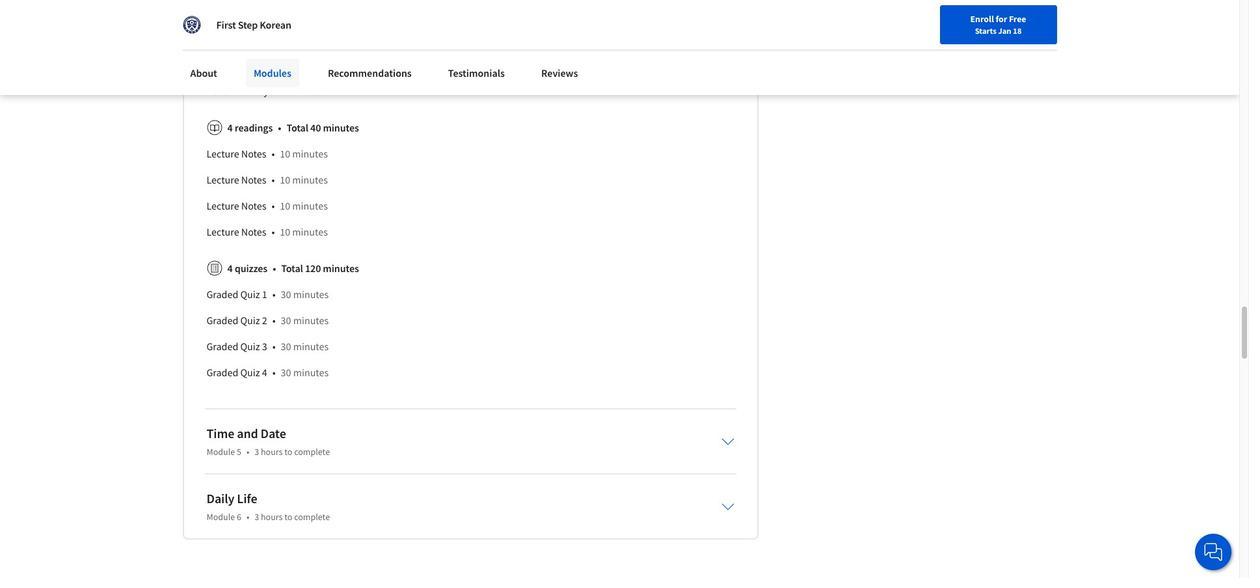 Task type: locate. For each thing, give the bounding box(es) containing it.
3 30 from the top
[[281, 340, 291, 353]]

reviews
[[542, 66, 578, 79]]

total left 120 on the left
[[281, 262, 303, 275]]

1 30 from the top
[[281, 288, 291, 301]]

4 10 from the top
[[280, 225, 290, 238]]

1 quiz from the top
[[241, 288, 260, 301]]

hours down date
[[261, 446, 283, 457]]

30 right 1
[[281, 288, 291, 301]]

2 complete from the top
[[294, 511, 330, 523]]

quiz down graded quiz 1 • 30 minutes
[[241, 314, 260, 327]]

1 to from the top
[[285, 446, 293, 457]]

2 10 from the top
[[280, 173, 290, 186]]

graded quiz 2 • 30 minutes
[[207, 314, 329, 327]]

quiz down graded quiz 3 • 30 minutes
[[241, 366, 260, 379]]

1 vertical spatial korean
[[207, 84, 238, 97]]

0 vertical spatial 2
[[282, 84, 287, 97]]

2 down 1
[[262, 314, 267, 327]]

hours
[[261, 446, 283, 457], [261, 511, 283, 523]]

3 10 from the top
[[280, 199, 290, 212]]

4 for 4 readings
[[228, 121, 233, 134]]

0 vertical spatial module
[[207, 446, 235, 457]]

4 quiz from the top
[[241, 366, 260, 379]]

free
[[1010, 13, 1027, 25]]

3.4 lecture • 11 minutes
[[207, 58, 316, 71]]

testimonials link
[[441, 59, 513, 87]]

4 readings
[[228, 121, 273, 134]]

1 vertical spatial hours
[[261, 511, 283, 523]]

3 quiz from the top
[[241, 340, 260, 353]]

readings
[[235, 121, 273, 134]]

2
[[282, 84, 287, 97], [262, 314, 267, 327]]

2 hours from the top
[[261, 511, 283, 523]]

30 down graded quiz 1 • 30 minutes
[[281, 314, 291, 327]]

your
[[897, 15, 915, 27]]

2 vertical spatial 3
[[255, 511, 259, 523]]

hide info about module content region
[[207, 0, 735, 390]]

4 left quizzes
[[228, 262, 233, 275]]

2 down modules
[[282, 84, 287, 97]]

0 vertical spatial 4
[[228, 121, 233, 134]]

korean right step
[[260, 18, 292, 31]]

quiz
[[241, 288, 260, 301], [241, 314, 260, 327], [241, 340, 260, 353], [241, 366, 260, 379]]

korean
[[260, 18, 292, 31], [207, 84, 238, 97]]

english button
[[967, 0, 1045, 42]]

daily life module 6 • 3 hours to complete
[[207, 490, 330, 523]]

graded
[[207, 288, 238, 301], [207, 314, 238, 327], [207, 340, 238, 353], [207, 366, 238, 379]]

2 graded from the top
[[207, 314, 238, 327]]

0 vertical spatial complete
[[294, 446, 330, 457]]

english
[[990, 15, 1022, 28]]

graded for graded quiz 2
[[207, 314, 238, 327]]

4 lecture notes • 10 minutes from the top
[[207, 225, 328, 238]]

1 vertical spatial 2
[[262, 314, 267, 327]]

1 lecture notes • 10 minutes from the top
[[207, 147, 328, 160]]

graded down 4 quizzes
[[207, 288, 238, 301]]

to inside time and date module 5 • 3 hours to complete
[[285, 446, 293, 457]]

about link
[[183, 59, 225, 87]]

4 30 from the top
[[281, 366, 291, 379]]

• inside time and date module 5 • 3 hours to complete
[[247, 446, 249, 457]]

for
[[996, 13, 1008, 25]]

complete
[[294, 446, 330, 457], [294, 511, 330, 523]]

120
[[305, 262, 321, 275]]

1
[[262, 288, 267, 301]]

2 notes from the top
[[241, 173, 266, 186]]

3 graded from the top
[[207, 340, 238, 353]]

3
[[262, 340, 267, 353], [255, 446, 259, 457], [255, 511, 259, 523]]

to
[[285, 446, 293, 457], [285, 511, 293, 523]]

lecture notes • 10 minutes
[[207, 147, 328, 160], [207, 173, 328, 186], [207, 199, 328, 212], [207, 225, 328, 238]]

1 graded from the top
[[207, 288, 238, 301]]

graded down graded quiz 1 • 30 minutes
[[207, 314, 238, 327]]

1 hours from the top
[[261, 446, 283, 457]]

4 down graded quiz 3 • 30 minutes
[[262, 366, 267, 379]]

to inside daily life module 6 • 3 hours to complete
[[285, 511, 293, 523]]

1 module from the top
[[207, 446, 235, 457]]

hours right 6
[[261, 511, 283, 523]]

graded quiz 4 • 30 minutes
[[207, 366, 329, 379]]

graded for graded quiz 4
[[207, 366, 238, 379]]

4 graded from the top
[[207, 366, 238, 379]]

complete inside time and date module 5 • 3 hours to complete
[[294, 446, 330, 457]]

notes
[[241, 147, 266, 160], [241, 173, 266, 186], [241, 199, 266, 212], [241, 225, 266, 238]]

enroll for free starts jan 18
[[971, 13, 1027, 36]]

hours inside daily life module 6 • 3 hours to complete
[[261, 511, 283, 523]]

2 quiz from the top
[[241, 314, 260, 327]]

2 to from the top
[[285, 511, 293, 523]]

2 module from the top
[[207, 511, 235, 523]]

30
[[281, 288, 291, 301], [281, 314, 291, 327], [281, 340, 291, 353], [281, 366, 291, 379]]

date
[[261, 425, 286, 441]]

1 vertical spatial complete
[[294, 511, 330, 523]]

30 up the graded quiz 4 • 30 minutes
[[281, 340, 291, 353]]

module
[[207, 446, 235, 457], [207, 511, 235, 523]]

quizzes
[[235, 262, 268, 275]]

• total 40 minutes
[[278, 121, 359, 134]]

3 right 6
[[255, 511, 259, 523]]

3 right 5
[[255, 446, 259, 457]]

30 for 4
[[281, 366, 291, 379]]

to right 6
[[285, 511, 293, 523]]

1 horizontal spatial korean
[[260, 18, 292, 31]]

to down date
[[285, 446, 293, 457]]

0 horizontal spatial korean
[[207, 84, 238, 97]]

graded down graded quiz 3 • 30 minutes
[[207, 366, 238, 379]]

2 30 from the top
[[281, 314, 291, 327]]

first step korean
[[216, 18, 292, 31]]

1 vertical spatial module
[[207, 511, 235, 523]]

3 inside daily life module 6 • 3 hours to complete
[[255, 511, 259, 523]]

graded quiz 3 • 30 minutes
[[207, 340, 329, 353]]

first
[[216, 18, 236, 31]]

1 vertical spatial total
[[281, 262, 303, 275]]

• total 120 minutes
[[273, 262, 359, 275]]

4
[[228, 121, 233, 134], [228, 262, 233, 275], [262, 366, 267, 379]]

1 vertical spatial 4
[[228, 262, 233, 275]]

find your new career link
[[872, 13, 967, 29]]

quiz up the graded quiz 4 • 30 minutes
[[241, 340, 260, 353]]

30 for 3
[[281, 340, 291, 353]]

career
[[935, 15, 960, 27]]

graded for graded quiz 3
[[207, 340, 238, 353]]

0 vertical spatial 3
[[262, 340, 267, 353]]

0 vertical spatial to
[[285, 446, 293, 457]]

4 left readings
[[228, 121, 233, 134]]

total
[[287, 121, 309, 134], [281, 262, 303, 275]]

1 vertical spatial 3
[[255, 446, 259, 457]]

3.2
[[207, 6, 220, 19]]

1 vertical spatial to
[[285, 511, 293, 523]]

1 complete from the top
[[294, 446, 330, 457]]

2 lecture notes • 10 minutes from the top
[[207, 173, 328, 186]]

total left 40
[[287, 121, 309, 134]]

3 up the graded quiz 4 • 30 minutes
[[262, 340, 267, 353]]

module left 6
[[207, 511, 235, 523]]

None search field
[[186, 8, 498, 34]]

10
[[280, 147, 290, 160], [280, 173, 290, 186], [280, 199, 290, 212], [280, 225, 290, 238]]

•
[[260, 58, 263, 71], [274, 84, 277, 97], [278, 121, 281, 134], [272, 147, 275, 160], [272, 173, 275, 186], [272, 199, 275, 212], [272, 225, 275, 238], [273, 262, 276, 275], [273, 288, 276, 301], [273, 314, 276, 327], [273, 340, 276, 353], [273, 366, 276, 379], [247, 446, 249, 457], [247, 511, 249, 523]]

module left 5
[[207, 446, 235, 457]]

graded up the graded quiz 4 • 30 minutes
[[207, 340, 238, 353]]

30 down graded quiz 3 • 30 minutes
[[281, 366, 291, 379]]

0 vertical spatial hours
[[261, 446, 283, 457]]

quiz left 1
[[241, 288, 260, 301]]

korean down about
[[207, 84, 238, 97]]

lecture
[[222, 6, 254, 19], [222, 58, 254, 71], [207, 147, 239, 160], [207, 173, 239, 186], [207, 199, 239, 212], [207, 225, 239, 238]]

0 vertical spatial total
[[287, 121, 309, 134]]

minutes
[[280, 58, 316, 71], [289, 84, 325, 97], [323, 121, 359, 134], [293, 147, 328, 160], [293, 173, 328, 186], [293, 199, 328, 212], [293, 225, 328, 238], [323, 262, 359, 275], [293, 288, 329, 301], [293, 314, 329, 327], [293, 340, 329, 353], [293, 366, 329, 379]]



Task type: describe. For each thing, give the bounding box(es) containing it.
module inside daily life module 6 • 3 hours to complete
[[207, 511, 235, 523]]

graded for graded quiz 1
[[207, 288, 238, 301]]

quiz for 1
[[241, 288, 260, 301]]

modules link
[[246, 59, 299, 87]]

find your new career
[[879, 15, 960, 27]]

time and date module 5 • 3 hours to complete
[[207, 425, 330, 457]]

chat with us image
[[1204, 542, 1224, 562]]

1 horizontal spatial 2
[[282, 84, 287, 97]]

and
[[237, 425, 258, 441]]

recommendations link
[[320, 59, 420, 87]]

4 quizzes
[[228, 262, 268, 275]]

family
[[240, 84, 269, 97]]

complete inside daily life module 6 • 3 hours to complete
[[294, 511, 330, 523]]

3.2 lecture
[[207, 6, 254, 19]]

3 inside time and date module 5 • 3 hours to complete
[[255, 446, 259, 457]]

3.4
[[207, 58, 220, 71]]

enroll
[[971, 13, 995, 25]]

testimonials
[[448, 66, 505, 79]]

30 for 1
[[281, 288, 291, 301]]

recommendations
[[328, 66, 412, 79]]

0 vertical spatial korean
[[260, 18, 292, 31]]

new
[[916, 15, 933, 27]]

yonsei university image
[[183, 16, 201, 34]]

step
[[238, 18, 258, 31]]

0 horizontal spatial 2
[[262, 314, 267, 327]]

6
[[237, 511, 241, 523]]

4 notes from the top
[[241, 225, 266, 238]]

module inside time and date module 5 • 3 hours to complete
[[207, 446, 235, 457]]

3 lecture notes • 10 minutes from the top
[[207, 199, 328, 212]]

time
[[207, 425, 235, 441]]

18
[[1014, 25, 1022, 36]]

30 for 2
[[281, 314, 291, 327]]

1 10 from the top
[[280, 147, 290, 160]]

hours inside time and date module 5 • 3 hours to complete
[[261, 446, 283, 457]]

quiz for 2
[[241, 314, 260, 327]]

11
[[268, 58, 278, 71]]

about
[[190, 66, 217, 79]]

quiz for 3
[[241, 340, 260, 353]]

modules
[[254, 66, 292, 79]]

2 vertical spatial 4
[[262, 366, 267, 379]]

• inside daily life module 6 • 3 hours to complete
[[247, 511, 249, 523]]

1 notes from the top
[[241, 147, 266, 160]]

life
[[237, 490, 257, 506]]

40
[[311, 121, 321, 134]]

total for total 120 minutes
[[281, 262, 303, 275]]

reviews link
[[534, 59, 586, 87]]

daily
[[207, 490, 235, 506]]

korean inside hide info about module content "region"
[[207, 84, 238, 97]]

4 for 4 quizzes
[[228, 262, 233, 275]]

find
[[879, 15, 896, 27]]

3 inside hide info about module content "region"
[[262, 340, 267, 353]]

quiz for 4
[[241, 366, 260, 379]]

total for total 40 minutes
[[287, 121, 309, 134]]

starts
[[976, 25, 997, 36]]

5
[[237, 446, 241, 457]]

jan
[[999, 25, 1012, 36]]

graded quiz 1 • 30 minutes
[[207, 288, 329, 301]]

3 notes from the top
[[241, 199, 266, 212]]

korean family • 2 minutes
[[207, 84, 325, 97]]



Task type: vqa. For each thing, say whether or not it's contained in the screenshot.
second with from left
no



